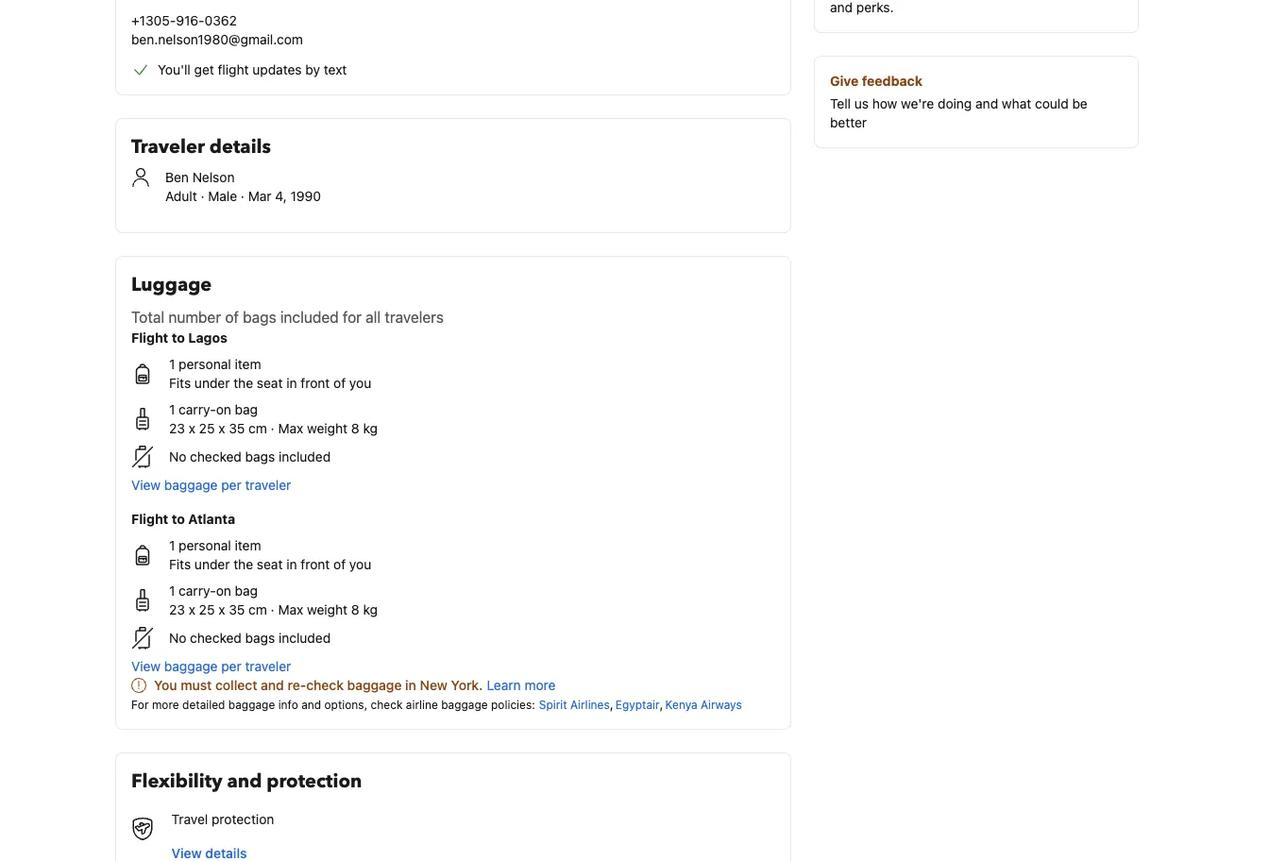 Task type: describe. For each thing, give the bounding box(es) containing it.
learn more button
[[483, 676, 556, 695]]

+1305-
[[131, 13, 176, 28]]

by
[[306, 62, 320, 77]]

info
[[278, 699, 298, 712]]

no checked bags included for lagos
[[169, 449, 331, 465]]

cm for flight to lagos
[[249, 421, 267, 436]]

included for flight to atlanta
[[279, 631, 331, 646]]

baggage down collect
[[228, 699, 275, 712]]

doing
[[938, 96, 972, 111]]

0 vertical spatial bags
[[243, 308, 276, 326]]

kenya
[[666, 698, 698, 711]]

0362
[[205, 13, 237, 28]]

baggage up options,
[[347, 678, 402, 693]]

1 1 from the top
[[169, 357, 175, 372]]

1 personal item fits under the seat in front of you for flight to atlanta
[[169, 538, 371, 572]]

of for atlanta
[[334, 557, 346, 572]]

you'll get flight updates by text
[[158, 62, 347, 77]]

on for flight to lagos
[[216, 402, 231, 418]]

no for atlanta
[[169, 631, 186, 646]]

total
[[131, 308, 165, 326]]

x up collect
[[218, 602, 225, 618]]

2 vertical spatial in
[[405, 678, 417, 693]]

traveler for flight to lagos
[[245, 478, 291, 493]]

us
[[855, 96, 869, 111]]

re-
[[288, 678, 306, 693]]

adult
[[165, 188, 197, 204]]

x up atlanta
[[218, 421, 225, 436]]

item for lagos
[[235, 357, 261, 372]]

learn more
[[487, 678, 556, 693]]

seat for flight to atlanta
[[257, 557, 283, 572]]

0 vertical spatial check
[[306, 678, 344, 693]]

1990
[[291, 188, 321, 204]]

give
[[830, 73, 859, 89]]

tell
[[830, 96, 851, 111]]

baggage down york.
[[441, 699, 488, 712]]

personal for lagos
[[179, 357, 231, 372]]

in for lagos
[[286, 375, 297, 391]]

+1305-916-0362 ben.nelson1980@gmail.com
[[131, 13, 303, 47]]

egyptair
[[616, 698, 660, 711]]

flight for flight to lagos
[[131, 330, 168, 346]]

view for flight to atlanta
[[131, 659, 161, 674]]

ben nelson adult · male · mar 4, 1990
[[165, 170, 321, 204]]

policies:
[[491, 699, 535, 712]]

how
[[873, 96, 898, 111]]

personal for atlanta
[[179, 538, 231, 554]]

and left re-
[[261, 678, 284, 693]]

to for atlanta
[[172, 512, 185, 527]]

1 carry-on bag 23 x 25 x 35 cm · max weight 8 kg for atlanta
[[169, 583, 378, 618]]

flight
[[218, 62, 249, 77]]

to for lagos
[[172, 330, 185, 346]]

23 for lagos
[[169, 421, 185, 436]]

35 for lagos
[[229, 421, 245, 436]]

detailed
[[182, 699, 225, 712]]

travelers
[[385, 308, 444, 326]]

ben.nelson1980@gmail.com
[[131, 32, 303, 47]]

updates
[[253, 62, 302, 77]]

for
[[131, 699, 149, 712]]

x up flight to atlanta
[[189, 421, 195, 436]]

for
[[343, 308, 362, 326]]

flexibility
[[131, 769, 222, 795]]

under for flight to lagos
[[195, 375, 230, 391]]

must
[[181, 678, 212, 693]]

per for atlanta
[[221, 659, 242, 674]]

fits for lagos
[[169, 375, 191, 391]]

cm for flight to atlanta
[[249, 602, 267, 618]]

checked for lagos
[[190, 449, 242, 465]]

you
[[154, 678, 177, 693]]

flexibility and protection
[[131, 769, 362, 795]]

in for atlanta
[[286, 557, 297, 572]]

view baggage per traveler link for flight to atlanta
[[131, 657, 776, 676]]

on for flight to atlanta
[[216, 583, 231, 599]]

travel protection
[[172, 812, 274, 828]]

text
[[324, 62, 347, 77]]

york.
[[451, 678, 483, 693]]

collect
[[215, 678, 257, 693]]

x up must
[[189, 602, 195, 618]]

item for atlanta
[[235, 538, 261, 554]]

2 , from the left
[[660, 697, 664, 712]]

max for flight to atlanta
[[278, 602, 304, 618]]

flight to atlanta
[[131, 512, 235, 527]]

35 for atlanta
[[229, 602, 245, 618]]

and up travel protection
[[227, 769, 262, 795]]

more for for
[[152, 699, 179, 712]]

916-
[[176, 13, 205, 28]]

nelson
[[192, 170, 235, 185]]

included for flight to lagos
[[279, 449, 331, 465]]

atlanta
[[188, 512, 235, 527]]

bag for atlanta
[[235, 583, 258, 599]]

per for lagos
[[221, 478, 242, 493]]

2 1 from the top
[[169, 402, 175, 418]]

traveler for flight to atlanta
[[245, 659, 291, 674]]

1 carry-on bag 23 x 25 x 35 cm · max weight 8 kg for lagos
[[169, 402, 378, 436]]

bag for lagos
[[235, 402, 258, 418]]



Task type: locate. For each thing, give the bounding box(es) containing it.
2 view from the top
[[131, 659, 161, 674]]

1 weight from the top
[[307, 421, 348, 436]]

1 no checked bags included from the top
[[169, 449, 331, 465]]

1 1 carry-on bag 23 x 25 x 35 cm · max weight 8 kg from the top
[[169, 402, 378, 436]]

view
[[131, 478, 161, 493], [131, 659, 161, 674]]

1 vertical spatial view baggage per traveler
[[131, 659, 291, 674]]

the for flight to atlanta
[[234, 557, 253, 572]]

8 kg for flight to atlanta
[[351, 602, 378, 618]]

included
[[280, 308, 339, 326], [279, 449, 331, 465], [279, 631, 331, 646]]

and inside "give feedback tell us how we're doing and what could be better"
[[976, 96, 999, 111]]

options,
[[325, 699, 368, 712]]

egyptair link
[[616, 698, 660, 711]]

1 vertical spatial flight
[[131, 512, 168, 527]]

1 vertical spatial of
[[334, 375, 346, 391]]

no checked bags included up atlanta
[[169, 449, 331, 465]]

travel
[[172, 812, 208, 828]]

0 vertical spatial more
[[525, 678, 556, 693]]

number
[[168, 308, 221, 326]]

0 vertical spatial seat
[[257, 375, 283, 391]]

all
[[366, 308, 381, 326]]

0 vertical spatial on
[[216, 402, 231, 418]]

1 vertical spatial more
[[152, 699, 179, 712]]

1 vertical spatial max
[[278, 602, 304, 618]]

2 under from the top
[[195, 557, 230, 572]]

2 per from the top
[[221, 659, 242, 674]]

view baggage per traveler link
[[131, 476, 776, 495], [131, 657, 776, 676]]

male
[[208, 188, 237, 204]]

on
[[216, 402, 231, 418], [216, 583, 231, 599]]

you for flight to lagos
[[349, 375, 371, 391]]

check inside for more detailed baggage info and options, check airline baggage policies: spirit airlines , egyptair , kenya airways
[[371, 699, 403, 712]]

under for flight to atlanta
[[195, 557, 230, 572]]

2 fits from the top
[[169, 557, 191, 572]]

item down total number of bags included for all travelers
[[235, 357, 261, 372]]

1 personal from the top
[[179, 357, 231, 372]]

1 35 from the top
[[229, 421, 245, 436]]

1 vertical spatial on
[[216, 583, 231, 599]]

1 vertical spatial traveler
[[245, 659, 291, 674]]

0 vertical spatial per
[[221, 478, 242, 493]]

1 personal item fits under the seat in front of you down atlanta
[[169, 538, 371, 572]]

0 vertical spatial view baggage per traveler
[[131, 478, 291, 493]]

bags for lagos
[[245, 449, 275, 465]]

0 vertical spatial view baggage per traveler link
[[131, 476, 776, 495]]

1 1 personal item fits under the seat in front of you from the top
[[169, 357, 371, 391]]

view baggage per traveler for atlanta
[[131, 659, 291, 674]]

0 vertical spatial flight
[[131, 330, 168, 346]]

on down 'lagos'
[[216, 402, 231, 418]]

1 vertical spatial included
[[279, 449, 331, 465]]

traveler
[[245, 478, 291, 493], [245, 659, 291, 674]]

1 cm from the top
[[249, 421, 267, 436]]

fits down flight to atlanta
[[169, 557, 191, 572]]

2 you from the top
[[349, 557, 371, 572]]

view for flight to lagos
[[131, 478, 161, 493]]

1 vertical spatial seat
[[257, 557, 283, 572]]

under
[[195, 375, 230, 391], [195, 557, 230, 572]]

0 vertical spatial front
[[301, 375, 330, 391]]

1 vertical spatial 23
[[169, 602, 185, 618]]

25 up must
[[199, 602, 215, 618]]

flight to lagos
[[131, 330, 227, 346]]

1 vertical spatial checked
[[190, 631, 242, 646]]

1 seat from the top
[[257, 375, 283, 391]]

1 vertical spatial check
[[371, 699, 403, 712]]

4,
[[275, 188, 287, 204]]

2 vertical spatial included
[[279, 631, 331, 646]]

no
[[169, 449, 186, 465], [169, 631, 186, 646]]

item down atlanta
[[235, 538, 261, 554]]

carry- for lagos
[[179, 402, 216, 418]]

0 vertical spatial fits
[[169, 375, 191, 391]]

airlines
[[571, 698, 610, 711]]

2 traveler from the top
[[245, 659, 291, 674]]

traveler details
[[131, 134, 271, 160]]

personal down 'lagos'
[[179, 357, 231, 372]]

1 vertical spatial personal
[[179, 538, 231, 554]]

, left kenya
[[660, 697, 664, 712]]

2 no checked bags included from the top
[[169, 631, 331, 646]]

new
[[420, 678, 448, 693]]

0 vertical spatial 23
[[169, 421, 185, 436]]

view baggage per traveler link for flight to lagos
[[131, 476, 776, 495]]

give feedback tell us how we're doing and what could be better
[[830, 73, 1088, 130]]

carry- down flight to atlanta
[[179, 583, 216, 599]]

1 carry-on bag 23 x 25 x 35 cm · max weight 8 kg
[[169, 402, 378, 436], [169, 583, 378, 618]]

weight
[[307, 421, 348, 436], [307, 602, 348, 618]]

·
[[201, 188, 204, 204], [241, 188, 245, 204], [271, 421, 275, 436], [271, 602, 275, 618]]

flight for flight to atlanta
[[131, 512, 168, 527]]

no checked bags included
[[169, 449, 331, 465], [169, 631, 331, 646]]

1 25 from the top
[[199, 421, 215, 436]]

1
[[169, 357, 175, 372], [169, 402, 175, 418], [169, 538, 175, 554], [169, 583, 175, 599]]

front for flight to lagos
[[301, 375, 330, 391]]

0 vertical spatial 35
[[229, 421, 245, 436]]

23 for atlanta
[[169, 602, 185, 618]]

and inside for more detailed baggage info and options, check airline baggage policies: spirit airlines , egyptair , kenya airways
[[301, 699, 321, 712]]

more for learn
[[525, 678, 556, 693]]

0 vertical spatial you
[[349, 375, 371, 391]]

2 vertical spatial bags
[[245, 631, 275, 646]]

personal down atlanta
[[179, 538, 231, 554]]

1 vertical spatial no checked bags included
[[169, 631, 331, 646]]

1 vertical spatial front
[[301, 557, 330, 572]]

1 vertical spatial carry-
[[179, 583, 216, 599]]

0 vertical spatial included
[[280, 308, 339, 326]]

you
[[349, 375, 371, 391], [349, 557, 371, 572]]

airline
[[406, 699, 438, 712]]

1 personal item fits under the seat in front of you for flight to lagos
[[169, 357, 371, 391]]

no for lagos
[[169, 449, 186, 465]]

2 25 from the top
[[199, 602, 215, 618]]

1 view baggage per traveler link from the top
[[131, 476, 776, 495]]

1 horizontal spatial check
[[371, 699, 403, 712]]

2 flight from the top
[[131, 512, 168, 527]]

23 down flight to lagos
[[169, 421, 185, 436]]

traveler
[[131, 134, 205, 160]]

1 on from the top
[[216, 402, 231, 418]]

flight down the total
[[131, 330, 168, 346]]

, left egyptair
[[610, 697, 614, 712]]

checked up must
[[190, 631, 242, 646]]

2 to from the top
[[172, 512, 185, 527]]

1 vertical spatial 1 carry-on bag 23 x 25 x 35 cm · max weight 8 kg
[[169, 583, 378, 618]]

check up options,
[[306, 678, 344, 693]]

3 1 from the top
[[169, 538, 175, 554]]

to
[[172, 330, 185, 346], [172, 512, 185, 527]]

of
[[225, 308, 239, 326], [334, 375, 346, 391], [334, 557, 346, 572]]

0 horizontal spatial check
[[306, 678, 344, 693]]

more
[[525, 678, 556, 693], [152, 699, 179, 712]]

to down number
[[172, 330, 185, 346]]

checked for atlanta
[[190, 631, 242, 646]]

8 kg for flight to lagos
[[351, 421, 378, 436]]

2 no from the top
[[169, 631, 186, 646]]

personal
[[179, 357, 231, 372], [179, 538, 231, 554]]

0 vertical spatial carry-
[[179, 402, 216, 418]]

0 vertical spatial the
[[234, 375, 253, 391]]

0 vertical spatial to
[[172, 330, 185, 346]]

2 item from the top
[[235, 538, 261, 554]]

airways
[[701, 698, 742, 711]]

the
[[234, 375, 253, 391], [234, 557, 253, 572]]

you'll
[[158, 62, 191, 77]]

bags
[[243, 308, 276, 326], [245, 449, 275, 465], [245, 631, 275, 646]]

more down "you"
[[152, 699, 179, 712]]

1 fits from the top
[[169, 375, 191, 391]]

8 kg
[[351, 421, 378, 436], [351, 602, 378, 618]]

1 horizontal spatial ,
[[660, 697, 664, 712]]

front for flight to atlanta
[[301, 557, 330, 572]]

per up collect
[[221, 659, 242, 674]]

35 up atlanta
[[229, 421, 245, 436]]

for more detailed baggage info and options, check airline baggage policies: spirit airlines , egyptair , kenya airways
[[131, 697, 742, 712]]

baggage up must
[[164, 659, 218, 674]]

1 view baggage per traveler from the top
[[131, 478, 291, 493]]

no checked bags included for atlanta
[[169, 631, 331, 646]]

23 up "you"
[[169, 602, 185, 618]]

seat for flight to lagos
[[257, 375, 283, 391]]

0 vertical spatial weight
[[307, 421, 348, 436]]

2 on from the top
[[216, 583, 231, 599]]

1 to from the top
[[172, 330, 185, 346]]

check
[[306, 678, 344, 693], [371, 699, 403, 712]]

1 , from the left
[[610, 697, 614, 712]]

1 vertical spatial bag
[[235, 583, 258, 599]]

4 1 from the top
[[169, 583, 175, 599]]

0 vertical spatial cm
[[249, 421, 267, 436]]

1 vertical spatial item
[[235, 538, 261, 554]]

2 8 kg from the top
[[351, 602, 378, 618]]

0 vertical spatial of
[[225, 308, 239, 326]]

1 max from the top
[[278, 421, 304, 436]]

fits
[[169, 375, 191, 391], [169, 557, 191, 572]]

2 23 from the top
[[169, 602, 185, 618]]

1 horizontal spatial more
[[525, 678, 556, 693]]

no checked bags included up collect
[[169, 631, 331, 646]]

1 traveler from the top
[[245, 478, 291, 493]]

1 under from the top
[[195, 375, 230, 391]]

0 horizontal spatial more
[[152, 699, 179, 712]]

1 vertical spatial the
[[234, 557, 253, 572]]

2 checked from the top
[[190, 631, 242, 646]]

0 vertical spatial 25
[[199, 421, 215, 436]]

seat
[[257, 375, 283, 391], [257, 557, 283, 572]]

2 weight from the top
[[307, 602, 348, 618]]

under down 'lagos'
[[195, 375, 230, 391]]

1 no from the top
[[169, 449, 186, 465]]

25 for atlanta
[[199, 602, 215, 618]]

total number of bags included for all travelers
[[131, 308, 444, 326]]

view baggage per traveler for lagos
[[131, 478, 291, 493]]

feedback
[[862, 73, 923, 89]]

item
[[235, 357, 261, 372], [235, 538, 261, 554]]

1 personal item fits under the seat in front of you down total number of bags included for all travelers
[[169, 357, 371, 391]]

and left what
[[976, 96, 999, 111]]

max
[[278, 421, 304, 436], [278, 602, 304, 618]]

1 vertical spatial protection
[[212, 812, 274, 828]]

1 the from the top
[[234, 375, 253, 391]]

1 23 from the top
[[169, 421, 185, 436]]

0 vertical spatial max
[[278, 421, 304, 436]]

view up "you"
[[131, 659, 161, 674]]

0 vertical spatial item
[[235, 357, 261, 372]]

2 view baggage per traveler from the top
[[131, 659, 291, 674]]

view baggage per traveler
[[131, 478, 291, 493], [131, 659, 291, 674]]

checked up atlanta
[[190, 449, 242, 465]]

0 vertical spatial checked
[[190, 449, 242, 465]]

1 personal item fits under the seat in front of you
[[169, 357, 371, 391], [169, 538, 371, 572]]

better
[[830, 115, 867, 130]]

kenya airways link
[[666, 698, 742, 711]]

on down atlanta
[[216, 583, 231, 599]]

fits down flight to lagos
[[169, 375, 191, 391]]

cm
[[249, 421, 267, 436], [249, 602, 267, 618]]

1 vertical spatial in
[[286, 557, 297, 572]]

spirit airlines link
[[539, 698, 610, 711]]

get
[[194, 62, 214, 77]]

more inside button
[[525, 678, 556, 693]]

protection down the flexibility and protection
[[212, 812, 274, 828]]

luggage
[[131, 272, 212, 298]]

2 the from the top
[[234, 557, 253, 572]]

1 vertical spatial you
[[349, 557, 371, 572]]

1 8 kg from the top
[[351, 421, 378, 436]]

spirit
[[539, 698, 567, 711]]

1 item from the top
[[235, 357, 261, 372]]

baggage up flight to atlanta
[[164, 478, 218, 493]]

view baggage per traveler up must
[[131, 659, 291, 674]]

bag
[[235, 402, 258, 418], [235, 583, 258, 599]]

0 vertical spatial no
[[169, 449, 186, 465]]

fits for atlanta
[[169, 557, 191, 572]]

,
[[610, 697, 614, 712], [660, 697, 664, 712]]

1 vertical spatial view
[[131, 659, 161, 674]]

you for flight to atlanta
[[349, 557, 371, 572]]

1 checked from the top
[[190, 449, 242, 465]]

1 vertical spatial bags
[[245, 449, 275, 465]]

lagos
[[188, 330, 227, 346]]

0 vertical spatial bag
[[235, 402, 258, 418]]

0 vertical spatial in
[[286, 375, 297, 391]]

under down atlanta
[[195, 557, 230, 572]]

1 vertical spatial weight
[[307, 602, 348, 618]]

view up flight to atlanta
[[131, 478, 161, 493]]

baggage
[[164, 478, 218, 493], [164, 659, 218, 674], [347, 678, 402, 693], [228, 699, 275, 712], [441, 699, 488, 712]]

2 bag from the top
[[235, 583, 258, 599]]

max for flight to lagos
[[278, 421, 304, 436]]

what
[[1002, 96, 1032, 111]]

2 carry- from the top
[[179, 583, 216, 599]]

25 down 'lagos'
[[199, 421, 215, 436]]

1 you from the top
[[349, 375, 371, 391]]

weight for atlanta
[[307, 602, 348, 618]]

23
[[169, 421, 185, 436], [169, 602, 185, 618]]

checked
[[190, 449, 242, 465], [190, 631, 242, 646]]

learn
[[487, 678, 521, 693]]

check left airline
[[371, 699, 403, 712]]

0 vertical spatial no checked bags included
[[169, 449, 331, 465]]

2 1 personal item fits under the seat in front of you from the top
[[169, 538, 371, 572]]

the down atlanta
[[234, 557, 253, 572]]

to left atlanta
[[172, 512, 185, 527]]

2 personal from the top
[[179, 538, 231, 554]]

0 vertical spatial 1 carry-on bag 23 x 25 x 35 cm · max weight 8 kg
[[169, 402, 378, 436]]

0 vertical spatial view
[[131, 478, 161, 493]]

1 vertical spatial 8 kg
[[351, 602, 378, 618]]

carry- for atlanta
[[179, 583, 216, 599]]

1 vertical spatial fits
[[169, 557, 191, 572]]

1 bag from the top
[[235, 402, 258, 418]]

1 vertical spatial 1 personal item fits under the seat in front of you
[[169, 538, 371, 572]]

front
[[301, 375, 330, 391], [301, 557, 330, 572]]

1 vertical spatial 35
[[229, 602, 245, 618]]

per up atlanta
[[221, 478, 242, 493]]

1 carry- from the top
[[179, 402, 216, 418]]

carry-
[[179, 402, 216, 418], [179, 583, 216, 599]]

view baggage per traveler up atlanta
[[131, 478, 291, 493]]

2 front from the top
[[301, 557, 330, 572]]

0 horizontal spatial ,
[[610, 697, 614, 712]]

more inside for more detailed baggage info and options, check airline baggage policies: spirit airlines , egyptair , kenya airways
[[152, 699, 179, 712]]

0 vertical spatial under
[[195, 375, 230, 391]]

1 vertical spatial 25
[[199, 602, 215, 618]]

per
[[221, 478, 242, 493], [221, 659, 242, 674]]

2 seat from the top
[[257, 557, 283, 572]]

could
[[1035, 96, 1069, 111]]

2 max from the top
[[278, 602, 304, 618]]

weight for lagos
[[307, 421, 348, 436]]

be
[[1073, 96, 1088, 111]]

0 vertical spatial traveler
[[245, 478, 291, 493]]

of for lagos
[[334, 375, 346, 391]]

2 vertical spatial of
[[334, 557, 346, 572]]

1 vertical spatial to
[[172, 512, 185, 527]]

2 35 from the top
[[229, 602, 245, 618]]

2 view baggage per traveler link from the top
[[131, 657, 776, 676]]

flight left atlanta
[[131, 512, 168, 527]]

no up "you"
[[169, 631, 186, 646]]

1 vertical spatial cm
[[249, 602, 267, 618]]

you must collect and re-check baggage in new york.
[[154, 678, 483, 693]]

mar
[[248, 188, 272, 204]]

carry- down 'lagos'
[[179, 402, 216, 418]]

protection down info
[[267, 769, 362, 795]]

and down you must collect and re-check baggage in new york.
[[301, 699, 321, 712]]

1 front from the top
[[301, 375, 330, 391]]

more up spirit
[[525, 678, 556, 693]]

1 flight from the top
[[131, 330, 168, 346]]

0 vertical spatial protection
[[267, 769, 362, 795]]

2 1 carry-on bag 23 x 25 x 35 cm · max weight 8 kg from the top
[[169, 583, 378, 618]]

2 cm from the top
[[249, 602, 267, 618]]

x
[[189, 421, 195, 436], [218, 421, 225, 436], [189, 602, 195, 618], [218, 602, 225, 618]]

the for flight to lagos
[[234, 375, 253, 391]]

1 per from the top
[[221, 478, 242, 493]]

35 up collect
[[229, 602, 245, 618]]

1 view from the top
[[131, 478, 161, 493]]

25 for lagos
[[199, 421, 215, 436]]

bags for atlanta
[[245, 631, 275, 646]]

1 vertical spatial under
[[195, 557, 230, 572]]

no up flight to atlanta
[[169, 449, 186, 465]]

we're
[[901, 96, 935, 111]]

in
[[286, 375, 297, 391], [286, 557, 297, 572], [405, 678, 417, 693]]

1 vertical spatial no
[[169, 631, 186, 646]]

1 vertical spatial per
[[221, 659, 242, 674]]

0 vertical spatial personal
[[179, 357, 231, 372]]

0 vertical spatial 8 kg
[[351, 421, 378, 436]]

ben
[[165, 170, 189, 185]]

the down total number of bags included for all travelers
[[234, 375, 253, 391]]

1 vertical spatial view baggage per traveler link
[[131, 657, 776, 676]]

0 vertical spatial 1 personal item fits under the seat in front of you
[[169, 357, 371, 391]]

details
[[210, 134, 271, 160]]



Task type: vqa. For each thing, say whether or not it's contained in the screenshot.
Includes
no



